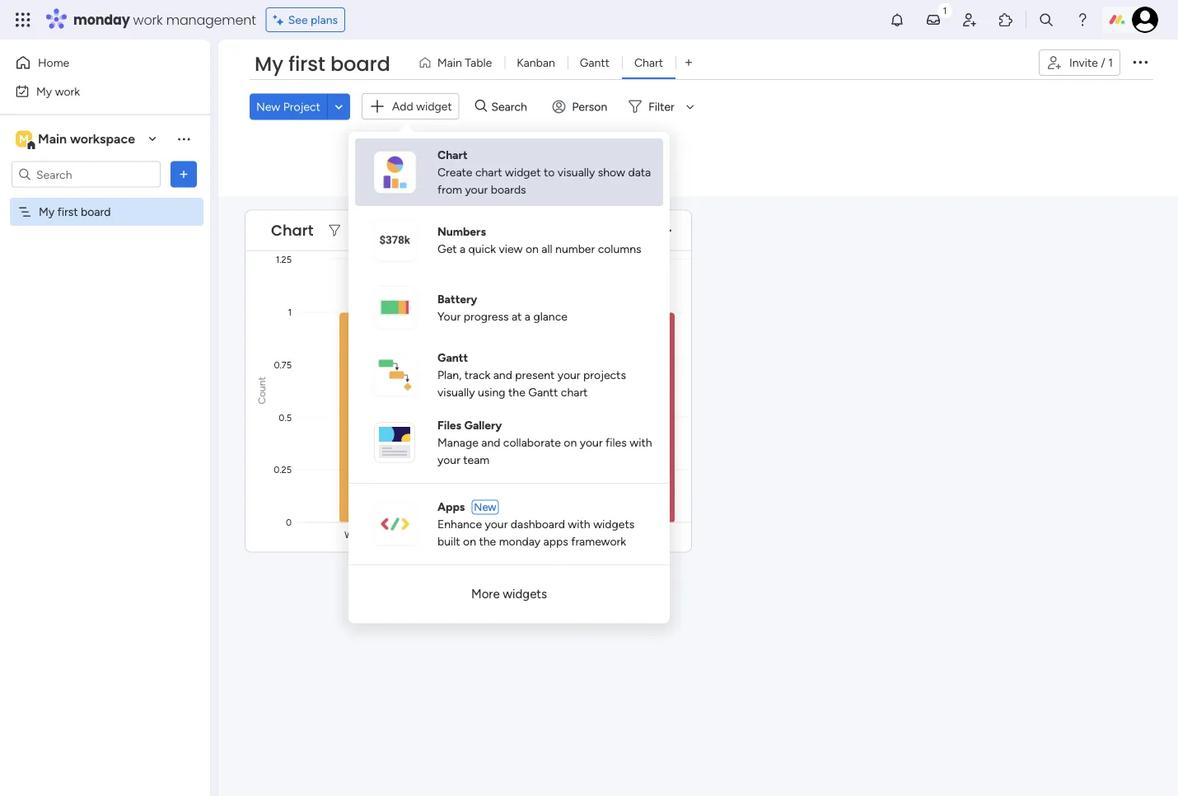 Task type: describe. For each thing, give the bounding box(es) containing it.
add widget button
[[362, 93, 460, 120]]

work for monday
[[133, 10, 163, 29]]

glance
[[534, 309, 568, 323]]

on for view
[[526, 242, 539, 256]]

home button
[[10, 49, 177, 76]]

gantt plan, track and present your projects visually using the gantt chart
[[438, 351, 626, 399]]

chart create chart widget to visually show data from your boards
[[438, 148, 651, 197]]

apps
[[438, 500, 465, 514]]

using
[[478, 385, 506, 399]]

1
[[1109, 56, 1114, 70]]

to
[[544, 165, 555, 179]]

plans
[[311, 13, 338, 27]]

john smith image
[[1133, 7, 1159, 33]]

inbox image
[[926, 12, 942, 28]]

the inside enhance your dashboard with widgets built on the monday apps framework
[[479, 535, 496, 549]]

progress
[[464, 309, 509, 323]]

apps image
[[998, 12, 1015, 28]]

plan,
[[438, 368, 462, 382]]

add view image
[[686, 57, 693, 69]]

chart inside chart create chart widget to visually show data from your boards
[[438, 148, 468, 162]]

all
[[542, 242, 553, 256]]

person button
[[546, 93, 618, 120]]

the inside gantt plan, track and present your projects visually using the gantt chart
[[509, 385, 526, 399]]

see plans button
[[266, 7, 346, 32]]

widgets inside enhance your dashboard with widgets built on the monday apps framework
[[594, 517, 635, 531]]

filter button
[[623, 93, 700, 120]]

and for collaborate
[[482, 436, 501, 450]]

dapulse drag handle 3 image
[[256, 224, 262, 236]]

see
[[288, 13, 308, 27]]

widget inside chart create chart widget to visually show data from your boards
[[505, 165, 541, 179]]

on inside enhance your dashboard with widgets built on the monday apps framework
[[463, 535, 476, 549]]

chart inside main content
[[271, 220, 314, 241]]

built
[[438, 535, 461, 549]]

monday work management
[[73, 10, 256, 29]]

table
[[465, 56, 492, 70]]

more widgets
[[472, 587, 547, 602]]

home
[[38, 56, 69, 70]]

management
[[166, 10, 256, 29]]

battery your progress at a glance
[[438, 292, 568, 323]]

chart inside gantt plan, track and present your projects visually using the gantt chart
[[561, 385, 588, 399]]

1 image
[[938, 1, 953, 19]]

with inside enhance your dashboard with widgets built on the monday apps framework
[[568, 517, 591, 531]]

new project
[[256, 100, 321, 114]]

apps
[[544, 535, 569, 549]]

my inside "button"
[[36, 84, 52, 98]]

visually inside chart create chart widget to visually show data from your boards
[[558, 165, 595, 179]]

your inside chart create chart widget to visually show data from your boards
[[465, 183, 488, 197]]

workspace options image
[[176, 130, 192, 147]]

number
[[556, 242, 595, 256]]

invite / 1 button
[[1039, 49, 1121, 76]]

gallery
[[465, 418, 502, 432]]

a inside numbers get a quick view on all number columns
[[460, 242, 466, 256]]

workspace selection element
[[16, 129, 138, 150]]

work for my
[[55, 84, 80, 98]]

My first board field
[[251, 50, 395, 78]]

present
[[515, 368, 555, 382]]

more
[[472, 587, 500, 602]]

files
[[438, 418, 462, 432]]

invite / 1
[[1070, 56, 1114, 70]]

enhance
[[438, 517, 482, 531]]

chart main content
[[218, 197, 1179, 796]]

main table button
[[412, 49, 505, 76]]

board inside field
[[331, 50, 391, 78]]

from
[[438, 183, 462, 197]]

board inside list box
[[81, 205, 111, 219]]

my first board list box
[[0, 195, 210, 448]]

files gallery manage and collaborate on your files with your team
[[438, 418, 652, 467]]

kanban button
[[505, 49, 568, 76]]

see plans
[[288, 13, 338, 27]]

0 horizontal spatial widgets
[[503, 587, 547, 602]]

angle down image
[[335, 100, 343, 113]]

team
[[464, 453, 490, 467]]

kanban
[[517, 56, 555, 70]]

get
[[438, 242, 457, 256]]

my work
[[36, 84, 80, 98]]

0 vertical spatial options image
[[1131, 52, 1151, 72]]

view
[[499, 242, 523, 256]]



Task type: vqa. For each thing, say whether or not it's contained in the screenshot.
Gallery
yes



Task type: locate. For each thing, give the bounding box(es) containing it.
m
[[19, 132, 29, 146]]

chart left add view icon
[[635, 56, 664, 70]]

workspace image
[[16, 130, 32, 148]]

option
[[0, 197, 210, 200]]

chart
[[635, 56, 664, 70], [438, 148, 468, 162], [271, 220, 314, 241]]

widget up boards
[[505, 165, 541, 179]]

board down the search in workspace field
[[81, 205, 111, 219]]

1 horizontal spatial gantt
[[529, 385, 558, 399]]

add widget
[[392, 99, 452, 113]]

1 horizontal spatial chart
[[438, 148, 468, 162]]

2 vertical spatial gantt
[[529, 385, 558, 399]]

widgets
[[594, 517, 635, 531], [503, 587, 547, 602]]

1 horizontal spatial on
[[526, 242, 539, 256]]

person
[[572, 100, 608, 114]]

1 vertical spatial board
[[81, 205, 111, 219]]

1 horizontal spatial work
[[133, 10, 163, 29]]

gantt up person at the top of the page
[[580, 56, 610, 70]]

the
[[509, 385, 526, 399], [479, 535, 496, 549]]

2 vertical spatial my
[[39, 205, 55, 219]]

boards
[[491, 183, 526, 197]]

chart inside button
[[635, 56, 664, 70]]

main inside workspace selection element
[[38, 131, 67, 147]]

my first board inside field
[[255, 50, 391, 78]]

the down enhance at the left of the page
[[479, 535, 496, 549]]

v2 funnel image
[[329, 224, 340, 236]]

and up the using
[[494, 368, 513, 382]]

2 horizontal spatial gantt
[[580, 56, 610, 70]]

work left management
[[133, 10, 163, 29]]

your right enhance at the left of the page
[[485, 517, 508, 531]]

0 vertical spatial new
[[256, 100, 280, 114]]

gantt for gantt plan, track and present your projects visually using the gantt chart
[[438, 351, 468, 365]]

data
[[629, 165, 651, 179]]

your
[[438, 309, 461, 323]]

2 vertical spatial on
[[463, 535, 476, 549]]

0 horizontal spatial a
[[460, 242, 466, 256]]

your right from at the top of the page
[[465, 183, 488, 197]]

chart button
[[622, 49, 676, 76]]

your
[[465, 183, 488, 197], [558, 368, 581, 382], [580, 436, 603, 450], [438, 453, 461, 467], [485, 517, 508, 531]]

1 vertical spatial the
[[479, 535, 496, 549]]

new project button
[[250, 93, 327, 120]]

1 vertical spatial monday
[[499, 535, 541, 549]]

my first board down plans
[[255, 50, 391, 78]]

options image right 1
[[1131, 52, 1151, 72]]

1 horizontal spatial options image
[[1131, 52, 1151, 72]]

your inside enhance your dashboard with widgets built on the monday apps framework
[[485, 517, 508, 531]]

0 horizontal spatial chart
[[271, 220, 314, 241]]

first down the search in workspace field
[[57, 205, 78, 219]]

0 horizontal spatial first
[[57, 205, 78, 219]]

0 vertical spatial on
[[526, 242, 539, 256]]

0 horizontal spatial my first board
[[39, 205, 111, 219]]

new inside button
[[256, 100, 280, 114]]

1 vertical spatial widget
[[505, 165, 541, 179]]

main right workspace image
[[38, 131, 67, 147]]

0 vertical spatial first
[[289, 50, 325, 78]]

0 horizontal spatial options image
[[176, 166, 192, 183]]

on
[[526, 242, 539, 256], [564, 436, 577, 450], [463, 535, 476, 549]]

0 vertical spatial work
[[133, 10, 163, 29]]

a
[[460, 242, 466, 256], [525, 309, 531, 323]]

monday
[[73, 10, 130, 29], [499, 535, 541, 549]]

widget
[[416, 99, 452, 113], [505, 165, 541, 179]]

widgets right more
[[503, 587, 547, 602]]

and inside gantt plan, track and present your projects visually using the gantt chart
[[494, 368, 513, 382]]

1 vertical spatial my
[[36, 84, 52, 98]]

0 vertical spatial visually
[[558, 165, 595, 179]]

main for main workspace
[[38, 131, 67, 147]]

board
[[331, 50, 391, 78], [81, 205, 111, 219]]

track
[[465, 368, 491, 382]]

your down manage
[[438, 453, 461, 467]]

with inside files gallery manage and collaborate on your files with your team
[[630, 436, 652, 450]]

1 vertical spatial work
[[55, 84, 80, 98]]

monday inside enhance your dashboard with widgets built on the monday apps framework
[[499, 535, 541, 549]]

main workspace
[[38, 131, 135, 147]]

first
[[289, 50, 325, 78], [57, 205, 78, 219]]

monday down dashboard
[[499, 535, 541, 549]]

0 vertical spatial monday
[[73, 10, 130, 29]]

0 horizontal spatial with
[[568, 517, 591, 531]]

on inside numbers get a quick view on all number columns
[[526, 242, 539, 256]]

my first board inside list box
[[39, 205, 111, 219]]

1 vertical spatial on
[[564, 436, 577, 450]]

visually
[[558, 165, 595, 179], [438, 385, 475, 399]]

project
[[283, 100, 321, 114]]

1 horizontal spatial a
[[525, 309, 531, 323]]

0 vertical spatial the
[[509, 385, 526, 399]]

widgets up framework
[[594, 517, 635, 531]]

0 horizontal spatial widget
[[416, 99, 452, 113]]

collaborate
[[504, 436, 561, 450]]

1 horizontal spatial with
[[630, 436, 652, 450]]

0 horizontal spatial monday
[[73, 10, 130, 29]]

and down gallery
[[482, 436, 501, 450]]

your left files
[[580, 436, 603, 450]]

Search in workspace field
[[35, 165, 138, 184]]

and
[[494, 368, 513, 382], [482, 436, 501, 450]]

1 horizontal spatial board
[[331, 50, 391, 78]]

0 horizontal spatial main
[[38, 131, 67, 147]]

workspace
[[70, 131, 135, 147]]

dashboard
[[511, 517, 565, 531]]

0 vertical spatial gantt
[[580, 56, 610, 70]]

1 horizontal spatial new
[[474, 501, 497, 514]]

my down the search in workspace field
[[39, 205, 55, 219]]

your right the present
[[558, 368, 581, 382]]

columns
[[598, 242, 642, 256]]

widget right the add
[[416, 99, 452, 113]]

2 horizontal spatial chart
[[635, 56, 664, 70]]

1 horizontal spatial widget
[[505, 165, 541, 179]]

2 vertical spatial chart
[[271, 220, 314, 241]]

filter
[[649, 100, 675, 114]]

1 horizontal spatial main
[[438, 56, 462, 70]]

1 horizontal spatial chart
[[561, 385, 588, 399]]

widget inside popup button
[[416, 99, 452, 113]]

options image down workspace options icon
[[176, 166, 192, 183]]

0 horizontal spatial board
[[81, 205, 111, 219]]

1 vertical spatial new
[[474, 501, 497, 514]]

1 vertical spatial my first board
[[39, 205, 111, 219]]

my first board down the search in workspace field
[[39, 205, 111, 219]]

chart up boards
[[476, 165, 502, 179]]

invite
[[1070, 56, 1099, 70]]

at
[[512, 309, 522, 323]]

my
[[255, 50, 284, 78], [36, 84, 52, 98], [39, 205, 55, 219]]

1 vertical spatial a
[[525, 309, 531, 323]]

gantt down the present
[[529, 385, 558, 399]]

the down the present
[[509, 385, 526, 399]]

my first board
[[255, 50, 391, 78], [39, 205, 111, 219]]

on for collaborate
[[564, 436, 577, 450]]

with up framework
[[568, 517, 591, 531]]

on right 'collaborate'
[[564, 436, 577, 450]]

0 horizontal spatial chart
[[476, 165, 502, 179]]

main for main table
[[438, 56, 462, 70]]

chart up create
[[438, 148, 468, 162]]

0 vertical spatial and
[[494, 368, 513, 382]]

options image
[[1131, 52, 1151, 72], [176, 166, 192, 183]]

1 vertical spatial main
[[38, 131, 67, 147]]

0 horizontal spatial gantt
[[438, 351, 468, 365]]

with right files
[[630, 436, 652, 450]]

1 horizontal spatial the
[[509, 385, 526, 399]]

new for new project
[[256, 100, 280, 114]]

on inside files gallery manage and collaborate on your files with your team
[[564, 436, 577, 450]]

search everything image
[[1039, 12, 1055, 28]]

my down home
[[36, 84, 52, 98]]

0 horizontal spatial work
[[55, 84, 80, 98]]

1 vertical spatial chart
[[438, 148, 468, 162]]

1 vertical spatial options image
[[176, 166, 192, 183]]

chart right dapulse drag handle 3 image
[[271, 220, 314, 241]]

1 vertical spatial first
[[57, 205, 78, 219]]

visually inside gantt plan, track and present your projects visually using the gantt chart
[[438, 385, 475, 399]]

0 horizontal spatial visually
[[438, 385, 475, 399]]

work down home
[[55, 84, 80, 98]]

with
[[630, 436, 652, 450], [568, 517, 591, 531]]

Search field
[[487, 95, 537, 118]]

my inside field
[[255, 50, 284, 78]]

0 vertical spatial widget
[[416, 99, 452, 113]]

framework
[[571, 535, 627, 549]]

select product image
[[15, 12, 31, 28]]

1 vertical spatial visually
[[438, 385, 475, 399]]

0 vertical spatial with
[[630, 436, 652, 450]]

0 vertical spatial main
[[438, 56, 462, 70]]

a right get
[[460, 242, 466, 256]]

arrow down image
[[681, 97, 700, 116]]

first up project
[[289, 50, 325, 78]]

battery
[[438, 292, 478, 306]]

1 horizontal spatial first
[[289, 50, 325, 78]]

help image
[[1075, 12, 1091, 28]]

new left project
[[256, 100, 280, 114]]

0 vertical spatial board
[[331, 50, 391, 78]]

add
[[392, 99, 414, 113]]

new
[[256, 100, 280, 114], [474, 501, 497, 514]]

gantt for gantt
[[580, 56, 610, 70]]

main table
[[438, 56, 492, 70]]

1 vertical spatial chart
[[561, 385, 588, 399]]

first inside field
[[289, 50, 325, 78]]

main inside button
[[438, 56, 462, 70]]

board up angle down icon
[[331, 50, 391, 78]]

1 vertical spatial and
[[482, 436, 501, 450]]

a right at
[[525, 309, 531, 323]]

numbers
[[438, 224, 486, 238]]

projects
[[584, 368, 626, 382]]

and inside files gallery manage and collaborate on your files with your team
[[482, 436, 501, 450]]

visually right to
[[558, 165, 595, 179]]

new up enhance at the left of the page
[[474, 501, 497, 514]]

new for new
[[474, 501, 497, 514]]

quick
[[469, 242, 496, 256]]

files
[[606, 436, 627, 450]]

1 horizontal spatial my first board
[[255, 50, 391, 78]]

create
[[438, 165, 473, 179]]

1 horizontal spatial monday
[[499, 535, 541, 549]]

0 horizontal spatial on
[[463, 535, 476, 549]]

0 vertical spatial my first board
[[255, 50, 391, 78]]

work inside "button"
[[55, 84, 80, 98]]

gantt up plan,
[[438, 351, 468, 365]]

0 horizontal spatial the
[[479, 535, 496, 549]]

gantt inside button
[[580, 56, 610, 70]]

numbers get a quick view on all number columns
[[438, 224, 642, 256]]

invite members image
[[962, 12, 979, 28]]

notifications image
[[889, 12, 906, 28]]

main left table at the left
[[438, 56, 462, 70]]

first inside list box
[[57, 205, 78, 219]]

0 vertical spatial a
[[460, 242, 466, 256]]

manage
[[438, 436, 479, 450]]

gantt
[[580, 56, 610, 70], [438, 351, 468, 365], [529, 385, 558, 399]]

work
[[133, 10, 163, 29], [55, 84, 80, 98]]

1 vertical spatial with
[[568, 517, 591, 531]]

1 horizontal spatial visually
[[558, 165, 595, 179]]

on down enhance at the left of the page
[[463, 535, 476, 549]]

enhance your dashboard with widgets built on the monday apps framework
[[438, 517, 635, 549]]

a inside battery your progress at a glance
[[525, 309, 531, 323]]

chart
[[476, 165, 502, 179], [561, 385, 588, 399]]

2 horizontal spatial on
[[564, 436, 577, 450]]

1 vertical spatial gantt
[[438, 351, 468, 365]]

/
[[1102, 56, 1106, 70]]

0 vertical spatial chart
[[476, 165, 502, 179]]

0 horizontal spatial new
[[256, 100, 280, 114]]

0 vertical spatial my
[[255, 50, 284, 78]]

gantt button
[[568, 49, 622, 76]]

0 vertical spatial chart
[[635, 56, 664, 70]]

1 horizontal spatial widgets
[[594, 517, 635, 531]]

more dots image
[[660, 224, 672, 236]]

my work button
[[10, 78, 177, 104]]

main
[[438, 56, 462, 70], [38, 131, 67, 147]]

chart down projects
[[561, 385, 588, 399]]

my inside list box
[[39, 205, 55, 219]]

on left all
[[526, 242, 539, 256]]

0 vertical spatial widgets
[[594, 517, 635, 531]]

visually down plan,
[[438, 385, 475, 399]]

v2 search image
[[475, 97, 487, 116]]

1 vertical spatial widgets
[[503, 587, 547, 602]]

chart inside chart create chart widget to visually show data from your boards
[[476, 165, 502, 179]]

and for present
[[494, 368, 513, 382]]

your inside gantt plan, track and present your projects visually using the gantt chart
[[558, 368, 581, 382]]

show
[[598, 165, 626, 179]]

monday up home button
[[73, 10, 130, 29]]

my up new project
[[255, 50, 284, 78]]



